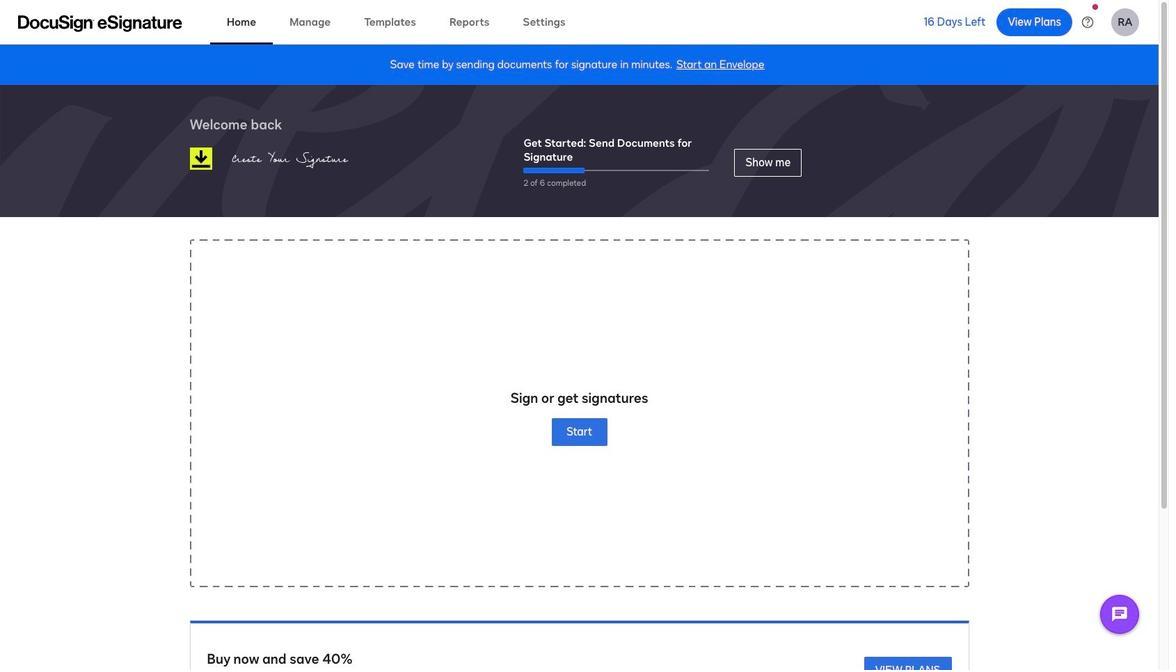 Task type: describe. For each thing, give the bounding box(es) containing it.
docusignlogo image
[[190, 148, 212, 170]]



Task type: locate. For each thing, give the bounding box(es) containing it.
docusign esignature image
[[18, 15, 182, 32]]



Task type: vqa. For each thing, say whether or not it's contained in the screenshot.
Add [Untitled] to favorites image
no



